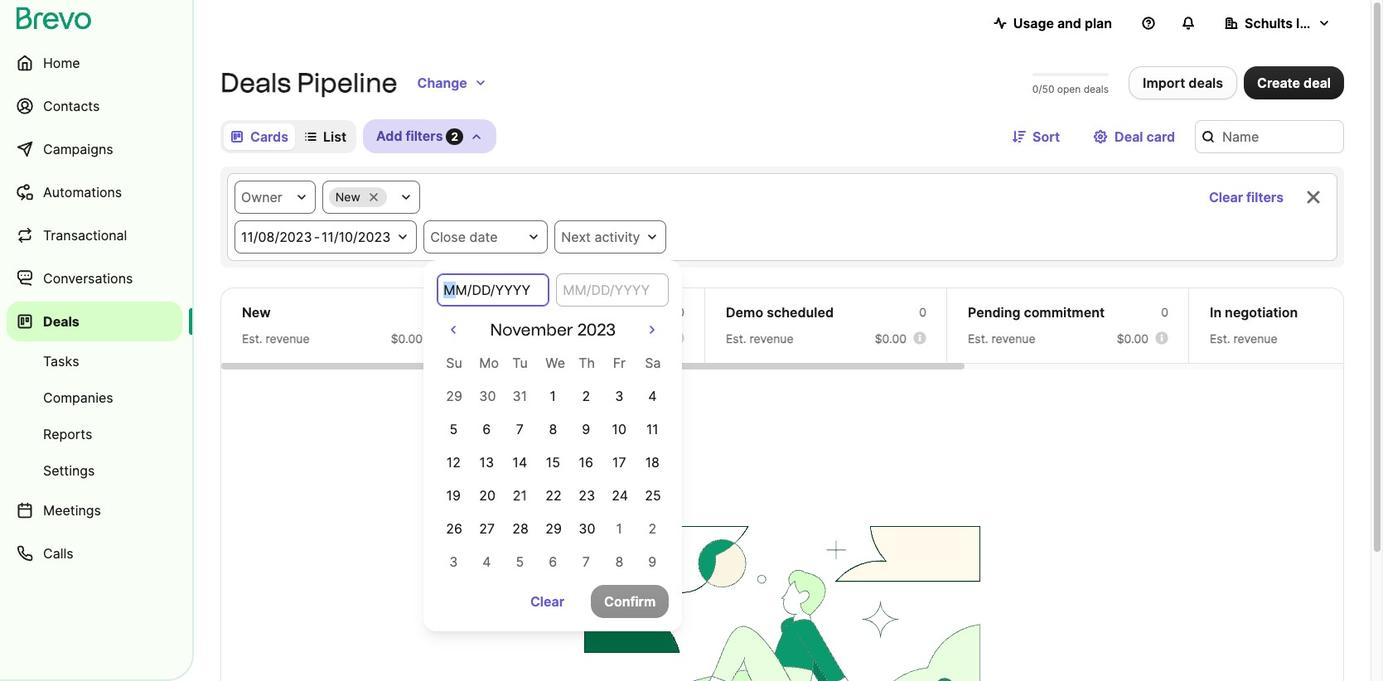 Task type: vqa. For each thing, say whether or not it's contained in the screenshot.


Task type: locate. For each thing, give the bounding box(es) containing it.
30 left tuesday, 31 october 2023 cell
[[480, 388, 496, 405]]

reports
[[43, 426, 92, 443]]

0 vertical spatial 8
[[549, 421, 557, 438]]

est.
[[242, 332, 263, 346], [484, 332, 505, 346], [726, 332, 747, 346], [969, 332, 989, 346], [1211, 332, 1231, 346]]

4 est. revenue from the left
[[969, 332, 1036, 346]]

5 up the sunday, 12 november 2023 "cell"
[[450, 421, 458, 438]]

14
[[513, 454, 528, 471]]

add
[[377, 128, 403, 144]]

thursday, 30 november 2023 cell
[[570, 512, 603, 546]]

1 vertical spatial 4
[[483, 554, 491, 571]]

1 vertical spatial deals
[[43, 313, 79, 330]]

0 vertical spatial 30
[[480, 388, 496, 405]]

$0.00
[[391, 332, 423, 346], [633, 332, 665, 346], [875, 332, 907, 346], [1118, 332, 1149, 346]]

21
[[513, 488, 527, 504]]

6 row from the top
[[437, 512, 669, 546]]

monday, 27 november 2023 cell
[[470, 512, 504, 546]]

0 horizontal spatial 7
[[516, 421, 524, 438]]

25
[[645, 488, 662, 504]]

1
[[550, 388, 556, 405], [617, 521, 623, 537]]

clear down wednesday, 6 december 2023 cell
[[531, 594, 565, 610]]

0
[[436, 305, 443, 319], [678, 305, 685, 319], [920, 305, 927, 319], [1162, 305, 1169, 319]]

create deal
[[1258, 75, 1332, 91]]

7 row from the top
[[437, 546, 669, 579]]

1 vertical spatial 30
[[579, 521, 596, 537]]

0 vertical spatial 3
[[615, 388, 624, 405]]

clear for clear filters
[[1210, 189, 1244, 206]]

1 row from the top
[[437, 347, 669, 380]]

0 vertical spatial 4
[[649, 388, 657, 405]]

0 vertical spatial clear
[[1210, 189, 1244, 206]]

2 $0.00 from the left
[[633, 332, 665, 346]]

8 left saturday, 9 december 2023 cell
[[616, 554, 624, 571]]

5 revenue from the left
[[1234, 332, 1278, 346]]

2 row from the top
[[437, 380, 669, 413]]

change
[[418, 75, 467, 91]]

5 inside cell
[[450, 421, 458, 438]]

new
[[336, 190, 361, 204], [242, 304, 271, 321]]

meetings
[[43, 503, 101, 519]]

row containing 12
[[437, 446, 669, 479]]

monday, 20 november 2023 cell
[[470, 479, 504, 512]]

1 horizontal spatial 9
[[649, 554, 657, 571]]

saturday, 2 december 2023 cell
[[649, 521, 657, 537]]

8 down wednesday, 1 november 2023 cell
[[549, 421, 557, 438]]

companies
[[43, 390, 113, 406]]

9 for 'thursday, 9 november 2023' cell
[[582, 421, 591, 438]]

row
[[437, 347, 669, 380], [437, 380, 669, 413], [437, 413, 669, 446], [437, 446, 669, 479], [437, 479, 669, 512], [437, 512, 669, 546], [437, 546, 669, 579]]

3 est. from the left
[[726, 332, 747, 346]]

sunday, 29 october 2023 cell
[[446, 388, 463, 405]]

clear inside button
[[531, 594, 565, 610]]

1 vertical spatial 6
[[549, 554, 557, 571]]

change button
[[404, 66, 501, 100]]

create deal button
[[1245, 66, 1345, 100]]

filters for add
[[406, 128, 443, 144]]

1 horizontal spatial new
[[336, 190, 361, 204]]

thursday, 16 november 2023 cell
[[570, 446, 603, 479]]

29 for wednesday, 29 november 2023 cell
[[546, 521, 562, 537]]

22
[[546, 488, 562, 504]]

3 $0.00 from the left
[[875, 332, 907, 346]]

revenue for demo scheduled
[[750, 332, 794, 346]]

in
[[1211, 304, 1222, 321]]

progress bar
[[1033, 73, 1109, 76]]

tuesday, 5 december 2023 cell
[[516, 554, 524, 571]]

0 for pending commitment
[[1162, 305, 1169, 319]]

november
[[490, 320, 574, 340]]

1 $0.00 from the left
[[391, 332, 423, 346]]

6 for monday, 6 november 2023 cell
[[483, 421, 491, 438]]

2 revenue from the left
[[508, 332, 552, 346]]

est. for qualifying
[[484, 332, 505, 346]]

deals
[[1189, 75, 1224, 91], [1084, 83, 1109, 95]]

list
[[323, 128, 347, 145]]

revenue for new
[[266, 332, 310, 346]]

1 horizontal spatial 1
[[617, 521, 623, 537]]

calls link
[[7, 534, 182, 574]]

24
[[612, 488, 629, 504]]

saturday, 9 december 2023 cell
[[649, 554, 657, 571]]

row containing 26
[[437, 512, 669, 546]]

0 vertical spatial filters
[[406, 128, 443, 144]]

8
[[549, 421, 557, 438], [616, 554, 624, 571]]

0 left in on the right top of the page
[[1162, 305, 1169, 319]]

0 left the demo
[[678, 305, 685, 319]]

est. revenue for pending commitment
[[969, 332, 1036, 346]]

deals up cards "button"
[[221, 67, 291, 99]]

26
[[446, 521, 463, 537]]

1 for wednesday, 1 november 2023 cell
[[550, 388, 556, 405]]

0 horizontal spatial filters
[[406, 128, 443, 144]]

1 horizontal spatial 3
[[615, 388, 624, 405]]

5 for tuesday, 5 december 2023 cell
[[516, 554, 524, 571]]

wednesday, 22 november 2023 cell
[[537, 479, 570, 512]]

deals for deals
[[43, 313, 79, 330]]

conversations
[[43, 270, 133, 287]]

7 right wednesday, 6 december 2023 cell
[[583, 554, 590, 571]]

thursday, 2 november 2023 cell
[[570, 380, 603, 413]]

29 down su at the left bottom of page
[[446, 388, 463, 405]]

1 horizontal spatial clear
[[1210, 189, 1244, 206]]

30
[[480, 388, 496, 405], [579, 521, 596, 537]]

0 left pending
[[920, 305, 927, 319]]

2 0 from the left
[[678, 305, 685, 319]]

friday, 10 november 2023 cell
[[603, 413, 636, 446]]

1 horizontal spatial 5
[[516, 554, 524, 571]]

10
[[612, 421, 627, 438]]

0 horizontal spatial 2
[[452, 130, 459, 143]]

4 left tuesday, 5 december 2023 cell
[[483, 554, 491, 571]]

11/08/2023
[[241, 229, 312, 245]]

add filters 2
[[377, 128, 459, 144]]

usage and plan button
[[981, 7, 1126, 40]]

row group
[[437, 380, 669, 579]]

2 down change button
[[452, 130, 459, 143]]

1 vertical spatial 5
[[516, 554, 524, 571]]

0 vertical spatial 5
[[450, 421, 458, 438]]

1 horizontal spatial 8
[[616, 554, 624, 571]]

4 inside cell
[[649, 388, 657, 405]]

1 inside cell
[[550, 388, 556, 405]]

1 0 from the left
[[436, 305, 443, 319]]

schults
[[1246, 15, 1294, 32]]

7
[[516, 421, 524, 438], [583, 554, 590, 571]]

3 left monday, 4 december 2023 cell
[[450, 554, 458, 571]]

1 horizontal spatial deals
[[221, 67, 291, 99]]

est. revenue for qualifying
[[484, 332, 552, 346]]

thursday, 9 november 2023 cell
[[570, 413, 603, 446]]

2 for thursday, 2 november 2023 cell
[[583, 388, 591, 405]]

sort button
[[1000, 120, 1074, 153]]

1 horizontal spatial 30
[[579, 521, 596, 537]]

row group containing 29
[[437, 380, 669, 579]]

2 est. from the left
[[484, 332, 505, 346]]

friday, 8 december 2023 cell
[[616, 554, 624, 571]]

4 up 11
[[649, 388, 657, 405]]

4 row from the top
[[437, 446, 669, 479]]

$0.00 for new
[[391, 332, 423, 346]]

2 vertical spatial 2
[[649, 521, 657, 537]]

2 up 'thursday, 9 november 2023' cell
[[583, 388, 591, 405]]

0 horizontal spatial 1
[[550, 388, 556, 405]]

9 right wednesday, 8 november 2023 cell
[[582, 421, 591, 438]]

0 horizontal spatial clear
[[531, 594, 565, 610]]

30 left friday, 1 december 2023 cell at the bottom of the page
[[579, 521, 596, 537]]

su
[[446, 355, 463, 371]]

settings
[[43, 463, 95, 479]]

row containing 19
[[437, 479, 669, 512]]

0 vertical spatial 7
[[516, 421, 524, 438]]

transactional link
[[7, 216, 182, 255]]

30 inside cell
[[579, 521, 596, 537]]

clear
[[1210, 189, 1244, 206], [531, 594, 565, 610]]

0 horizontal spatial 29
[[446, 388, 463, 405]]

29 left the thursday, 30 november 2023 cell
[[546, 521, 562, 537]]

clear button
[[517, 585, 578, 619]]

card
[[1147, 128, 1176, 145]]

monday, 6 november 2023 cell
[[470, 413, 504, 446]]

1 horizontal spatial 29
[[546, 521, 562, 537]]

6 for wednesday, 6 december 2023 cell
[[549, 554, 557, 571]]

est. revenue
[[242, 332, 310, 346], [484, 332, 552, 346], [726, 332, 794, 346], [969, 332, 1036, 346], [1211, 332, 1278, 346]]

filters inside button
[[1247, 189, 1284, 206]]

3 row from the top
[[437, 413, 669, 446]]

0 vertical spatial 29
[[446, 388, 463, 405]]

0 for qualifying
[[678, 305, 685, 319]]

row containing 29
[[437, 380, 669, 413]]

fr
[[613, 355, 626, 371]]

0 vertical spatial 9
[[582, 421, 591, 438]]

4 $0.00 from the left
[[1118, 332, 1149, 346]]

new down 11/08/2023
[[242, 304, 271, 321]]

clear down name search field
[[1210, 189, 1244, 206]]

friday, 24 november 2023 cell
[[603, 479, 636, 512]]

1 vertical spatial 9
[[649, 554, 657, 571]]

1 horizontal spatial 4
[[649, 388, 657, 405]]

6 right sunday, 5 november 2023 cell
[[483, 421, 491, 438]]

schults inc button
[[1212, 7, 1345, 40]]

3 est. revenue from the left
[[726, 332, 794, 346]]

wednesday, 29 november 2023 cell
[[537, 512, 570, 546]]

2 inside add filters 2
[[452, 130, 459, 143]]

filters right add
[[406, 128, 443, 144]]

tasks
[[43, 353, 79, 370]]

pending commitment
[[969, 304, 1105, 321]]

filters for clear
[[1247, 189, 1284, 206]]

5 est. from the left
[[1211, 332, 1231, 346]]

monday, 4 december 2023 cell
[[483, 554, 491, 571]]

0 down close at the left top of the page
[[436, 305, 443, 319]]

saturday, 11 november 2023 cell
[[636, 413, 669, 446]]

20
[[480, 488, 496, 504]]

0 horizontal spatial 8
[[549, 421, 557, 438]]

clear inside button
[[1210, 189, 1244, 206]]

1 up wednesday, 8 november 2023 cell
[[550, 388, 556, 405]]

conversations link
[[7, 259, 182, 299]]

4 0 from the left
[[1162, 305, 1169, 319]]

7 inside tuesday, 7 november 2023 cell
[[516, 421, 524, 438]]

4 for monday, 4 december 2023 cell
[[483, 554, 491, 571]]

6
[[483, 421, 491, 438], [549, 554, 557, 571]]

9 for saturday, 9 december 2023 cell
[[649, 554, 657, 571]]

1 for friday, 1 december 2023 cell at the bottom of the page
[[617, 521, 623, 537]]

saturday, 18 november 2023 cell
[[636, 446, 669, 479]]

$0.00 for pending commitment
[[1118, 332, 1149, 346]]

4
[[649, 388, 657, 405], [483, 554, 491, 571]]

close date button
[[424, 221, 548, 254]]

0 vertical spatial 2
[[452, 130, 459, 143]]

sort
[[1033, 128, 1061, 145]]

0 horizontal spatial 4
[[483, 554, 491, 571]]

clear filters
[[1210, 189, 1284, 206]]

7 right monday, 6 november 2023 cell
[[516, 421, 524, 438]]

3 down the fr
[[615, 388, 624, 405]]

1 horizontal spatial filters
[[1247, 189, 1284, 206]]

1 vertical spatial filters
[[1247, 189, 1284, 206]]

5 right monday, 4 december 2023 cell
[[516, 554, 524, 571]]

1 vertical spatial clear
[[531, 594, 565, 610]]

deals for deals pipeline
[[221, 67, 291, 99]]

4 est. from the left
[[969, 332, 989, 346]]

1 vertical spatial 1
[[617, 521, 623, 537]]

29
[[446, 388, 463, 405], [546, 521, 562, 537]]

settings link
[[7, 454, 182, 488]]

8 for wednesday, 8 november 2023 cell
[[549, 421, 557, 438]]

deals right import
[[1189, 75, 1224, 91]]

1 horizontal spatial 2
[[583, 388, 591, 405]]

8 inside cell
[[549, 421, 557, 438]]

activity
[[595, 229, 641, 245]]

2 est. revenue from the left
[[484, 332, 552, 346]]

0 horizontal spatial 3
[[450, 554, 458, 571]]

9 inside cell
[[582, 421, 591, 438]]

1 est. from the left
[[242, 332, 263, 346]]

0 horizontal spatial deals
[[43, 313, 79, 330]]

1 vertical spatial 7
[[583, 554, 590, 571]]

13
[[480, 454, 494, 471]]

revenue for qualifying
[[508, 332, 552, 346]]

7 for the thursday, 7 december 2023 cell
[[583, 554, 590, 571]]

2 inside cell
[[583, 388, 591, 405]]

2 horizontal spatial 2
[[649, 521, 657, 537]]

3 inside cell
[[615, 388, 624, 405]]

est. revenue for demo scheduled
[[726, 332, 794, 346]]

0 horizontal spatial 30
[[480, 388, 496, 405]]

5 row from the top
[[437, 479, 669, 512]]

1 vertical spatial 3
[[450, 554, 458, 571]]

new up 11/10/2023
[[336, 190, 361, 204]]

9 right friday, 8 december 2023 cell on the bottom left of the page
[[649, 554, 657, 571]]

date
[[470, 229, 498, 245]]

1 horizontal spatial 6
[[549, 554, 557, 571]]

1 horizontal spatial deals
[[1189, 75, 1224, 91]]

2 down saturday, 25 november 2023 cell
[[649, 521, 657, 537]]

3 0 from the left
[[920, 305, 927, 319]]

1 est. revenue from the left
[[242, 332, 310, 346]]

deals up 'tasks' on the left of page
[[43, 313, 79, 330]]

3 revenue from the left
[[750, 332, 794, 346]]

3
[[615, 388, 624, 405], [450, 554, 458, 571]]

1 revenue from the left
[[266, 332, 310, 346]]

29 for the sunday, 29 october 2023 "cell"
[[446, 388, 463, 405]]

filters
[[406, 128, 443, 144], [1247, 189, 1284, 206]]

0 for demo scheduled
[[920, 305, 927, 319]]

deals right open
[[1084, 83, 1109, 95]]

4 for saturday, 4 november 2023 cell in the left of the page
[[649, 388, 657, 405]]

4 revenue from the left
[[992, 332, 1036, 346]]

next activity button
[[555, 221, 667, 254]]

automations link
[[7, 172, 182, 212]]

1 horizontal spatial 7
[[583, 554, 590, 571]]

est. for new
[[242, 332, 263, 346]]

0 horizontal spatial 5
[[450, 421, 458, 438]]

clear for clear
[[531, 594, 565, 610]]

revenue
[[266, 332, 310, 346], [508, 332, 552, 346], [750, 332, 794, 346], [992, 332, 1036, 346], [1234, 332, 1278, 346]]

0 horizontal spatial new
[[242, 304, 271, 321]]

0 vertical spatial new
[[336, 190, 361, 204]]

29 inside wednesday, 29 november 2023 cell
[[546, 521, 562, 537]]

filters down name search field
[[1247, 189, 1284, 206]]

1 vertical spatial 29
[[546, 521, 562, 537]]

0 horizontal spatial 6
[[483, 421, 491, 438]]

0 vertical spatial deals
[[221, 67, 291, 99]]

0 vertical spatial 1
[[550, 388, 556, 405]]

0 horizontal spatial 9
[[582, 421, 591, 438]]

0 vertical spatial 6
[[483, 421, 491, 438]]

1 vertical spatial 2
[[583, 388, 591, 405]]

calls
[[43, 546, 73, 562]]

6 left the thursday, 7 december 2023 cell
[[549, 554, 557, 571]]

6 inside cell
[[483, 421, 491, 438]]

friday, 17 november 2023 cell
[[603, 446, 636, 479]]

1 down friday, 24 november 2023 cell
[[617, 521, 623, 537]]

sa
[[645, 355, 661, 371]]

1 vertical spatial 8
[[616, 554, 624, 571]]

in negotiation
[[1211, 304, 1299, 321]]



Task type: describe. For each thing, give the bounding box(es) containing it.
usage and plan
[[1014, 15, 1113, 32]]

30 for 'monday, 30 october 2023' cell
[[480, 388, 496, 405]]

16
[[579, 454, 594, 471]]

friday, 3 november 2023 cell
[[603, 380, 636, 413]]

reports link
[[7, 418, 182, 451]]

automations
[[43, 184, 122, 201]]

confirm
[[605, 594, 656, 610]]

deal card
[[1115, 128, 1176, 145]]

15
[[546, 454, 560, 471]]

est. for pending commitment
[[969, 332, 989, 346]]

28
[[513, 521, 529, 537]]

commitment
[[1024, 304, 1105, 321]]

qualifying
[[484, 304, 550, 321]]

monday, 30 october 2023 cell
[[480, 388, 496, 405]]

0/50
[[1033, 83, 1055, 95]]

list button
[[298, 123, 353, 150]]

scheduled
[[767, 304, 834, 321]]

deal
[[1115, 128, 1144, 145]]

create
[[1258, 75, 1301, 91]]

campaigns link
[[7, 129, 182, 169]]

monday, 13 november 2023 cell
[[470, 446, 504, 479]]

23
[[579, 488, 596, 504]]

row containing 5
[[437, 413, 669, 446]]

tuesday, 14 november 2023 cell
[[504, 446, 537, 479]]

deal card button
[[1081, 120, 1189, 153]]

cards button
[[224, 123, 295, 150]]

7 for tuesday, 7 november 2023 cell
[[516, 421, 524, 438]]

deals link
[[7, 302, 182, 342]]

8 for friday, 8 december 2023 cell on the bottom left of the page
[[616, 554, 624, 571]]

thursday, 23 november 2023 cell
[[570, 479, 603, 512]]

november 2023
[[490, 320, 616, 340]]

$0.00 for qualifying
[[633, 332, 665, 346]]

row containing su
[[437, 347, 669, 380]]

wednesday, 6 december 2023 cell
[[549, 554, 557, 571]]

wednesday, 15 november 2023 cell
[[537, 446, 570, 479]]

saturday, 4 november 2023 cell
[[636, 380, 669, 413]]

contacts link
[[7, 86, 182, 126]]

11/08/2023 - 11/10/2023
[[241, 229, 391, 245]]

sunday, 3 december 2023 cell
[[450, 554, 458, 571]]

-
[[314, 229, 320, 245]]

0/50 open deals
[[1033, 83, 1109, 95]]

tu
[[513, 355, 528, 371]]

MM/DD/YYYY text field
[[437, 274, 550, 307]]

contacts
[[43, 98, 100, 114]]

next activity
[[562, 229, 641, 245]]

Name search field
[[1196, 120, 1345, 153]]

est. for demo scheduled
[[726, 332, 747, 346]]

row containing 3
[[437, 546, 669, 579]]

deals pipeline
[[221, 67, 398, 99]]

11
[[647, 421, 659, 438]]

tuesday, 21 november 2023 cell
[[504, 479, 537, 512]]

0 for new
[[436, 305, 443, 319]]

meetings link
[[7, 491, 182, 531]]

new button
[[322, 181, 420, 214]]

deals inside button
[[1189, 75, 1224, 91]]

inc
[[1297, 15, 1316, 32]]

$0.00 for demo scheduled
[[875, 332, 907, 346]]

17
[[613, 454, 627, 471]]

18
[[646, 454, 660, 471]]

saturday, 25 november 2023 cell
[[636, 479, 669, 512]]

clear filters button
[[1197, 181, 1298, 214]]

est. revenue for new
[[242, 332, 310, 346]]

new inside popup button
[[336, 190, 361, 204]]

home
[[43, 55, 80, 71]]

tuesday, 7 november 2023 cell
[[504, 413, 537, 446]]

sunday, 5 november 2023 cell
[[437, 413, 470, 446]]

close
[[431, 229, 466, 245]]

confirm button
[[591, 585, 669, 619]]

we
[[546, 355, 566, 371]]

th
[[579, 355, 595, 371]]

thursday, 7 december 2023 cell
[[583, 554, 590, 571]]

demo scheduled
[[726, 304, 834, 321]]

revenue for pending commitment
[[992, 332, 1036, 346]]

owner button
[[235, 181, 316, 214]]

november 2023 grid
[[437, 320, 669, 579]]

30 for the thursday, 30 november 2023 cell
[[579, 521, 596, 537]]

campaigns
[[43, 141, 113, 158]]

mo
[[480, 355, 499, 371]]

12
[[447, 454, 461, 471]]

2023
[[577, 320, 616, 340]]

tuesday, 28 november 2023 cell
[[504, 512, 537, 546]]

and
[[1058, 15, 1082, 32]]

sunday, 26 november 2023 cell
[[437, 512, 470, 546]]

11/10/2023
[[322, 229, 391, 245]]

home link
[[7, 43, 182, 83]]

tuesday, 31 october 2023 cell
[[513, 388, 527, 405]]

friday, 1 december 2023 cell
[[617, 521, 623, 537]]

import deals
[[1143, 75, 1224, 91]]

2 for 'saturday, 2 december 2023' cell
[[649, 521, 657, 537]]

pipeline
[[297, 67, 398, 99]]

wednesday, 1 november 2023 cell
[[537, 380, 570, 413]]

companies link
[[7, 381, 182, 415]]

deal
[[1304, 75, 1332, 91]]

5 for sunday, 5 november 2023 cell
[[450, 421, 458, 438]]

3 for sunday, 3 december 2023 cell
[[450, 554, 458, 571]]

tasks link
[[7, 345, 182, 378]]

27
[[480, 521, 495, 537]]

plan
[[1085, 15, 1113, 32]]

31
[[513, 388, 527, 405]]

sunday, 12 november 2023 cell
[[437, 446, 470, 479]]

import deals button
[[1129, 66, 1238, 100]]

wednesday, 8 november 2023 cell
[[537, 413, 570, 446]]

negotiation
[[1226, 304, 1299, 321]]

demo
[[726, 304, 764, 321]]

transactional
[[43, 227, 127, 244]]

cards
[[250, 128, 289, 145]]

pending
[[969, 304, 1021, 321]]

0 horizontal spatial deals
[[1084, 83, 1109, 95]]

import
[[1143, 75, 1186, 91]]

close date
[[431, 229, 498, 245]]

open
[[1058, 83, 1082, 95]]

owner
[[241, 189, 283, 206]]

sunday, 19 november 2023 cell
[[437, 479, 470, 512]]

5 est. revenue from the left
[[1211, 332, 1278, 346]]

3 for the friday, 3 november 2023 cell
[[615, 388, 624, 405]]

schults inc
[[1246, 15, 1316, 32]]

1 vertical spatial new
[[242, 304, 271, 321]]



